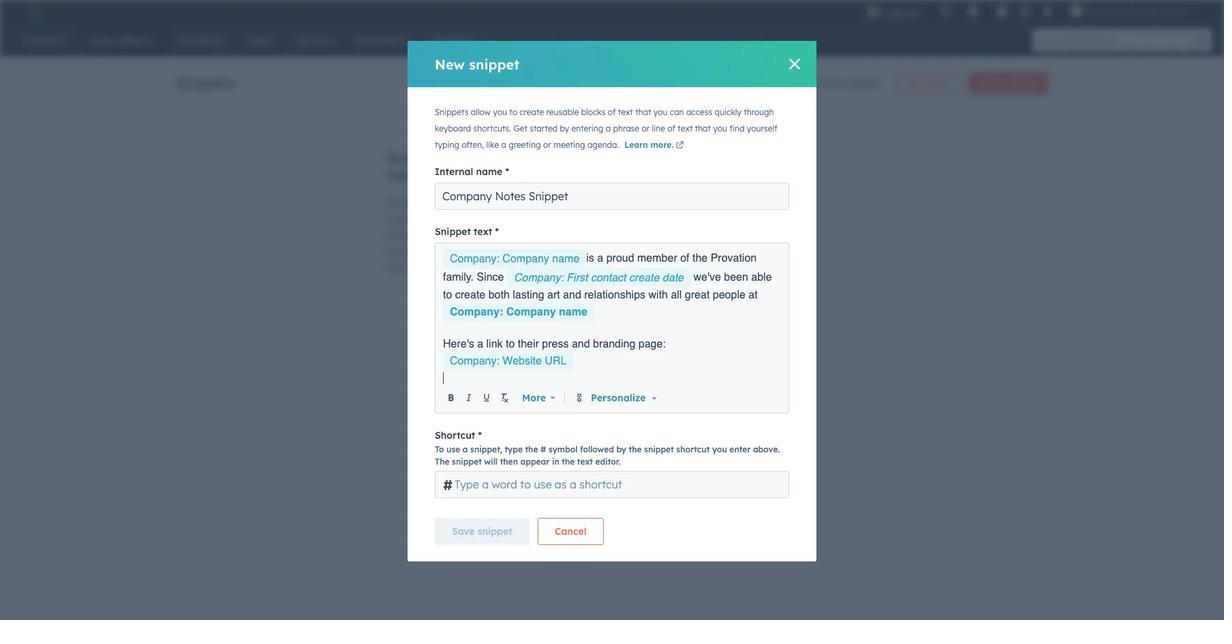 Task type: vqa. For each thing, say whether or not it's contained in the screenshot.
3rd Add from the bottom
no



Task type: describe. For each thing, give the bounding box(es) containing it.
new snippet
[[435, 56, 519, 73]]

a inside is a proud member of the provation family. since
[[597, 252, 603, 265]]

text up link opens in a new window image
[[678, 123, 693, 134]]

snippet text
[[435, 226, 492, 238]]

personalize
[[591, 392, 646, 404]]

started
[[530, 123, 558, 134]]

contact
[[591, 272, 626, 284]]

a right the like
[[501, 140, 506, 150]]

snippets allow you to create reusable blocks of text that you can access quickly through keyboard shortcuts. get started by entering a phrase or line of text that you find yourself typing often, like a greeting or meeting agenda.
[[435, 107, 778, 150]]

cancel button
[[538, 518, 604, 545]]

search image
[[1196, 35, 1205, 45]]

here's a link to their press and branding page: company: website url
[[443, 338, 669, 367]]

2 horizontal spatial create
[[629, 272, 659, 284]]

you up shortcuts.
[[493, 107, 507, 117]]

provation design studio
[[1085, 5, 1186, 16]]

type inside create shortcuts to your most common responses in emails sent to prospects and notes logged in your crm. quickly send emails and log notes without having to type the same thing over and over.
[[564, 245, 584, 258]]

# inside shortcut to use a snippet, type the # symbol followed by the snippet shortcut you enter above. the snippet will then appear in the text editor.
[[540, 444, 546, 455]]

agenda.
[[587, 140, 619, 150]]

upgrade image
[[866, 6, 879, 18]]

2 vertical spatial notes
[[456, 245, 480, 258]]

save for save snippet
[[452, 526, 475, 538]]

press
[[542, 338, 569, 350]]

the right followed in the bottom of the page
[[629, 444, 642, 455]]

james peterson image
[[1070, 5, 1082, 17]]

over.
[[499, 262, 520, 274]]

proud
[[606, 252, 634, 265]]

and inside here's a link to their press and branding page: company: website url
[[572, 338, 590, 350]]

help image
[[996, 6, 1008, 18]]

company: company name
[[450, 253, 580, 265]]

member
[[637, 252, 677, 265]]

all
[[671, 289, 682, 301]]

branding
[[593, 338, 635, 350]]

send
[[543, 229, 564, 241]]

get
[[514, 123, 527, 134]]

more
[[522, 392, 546, 404]]

typing
[[435, 140, 459, 150]]

at
[[749, 289, 758, 301]]

link
[[486, 338, 503, 350]]

menu containing provation design studio
[[857, 0, 1208, 22]]

to
[[435, 444, 444, 455]]

1 vertical spatial name
[[552, 253, 580, 265]]

company: inside here's a link to their press and branding page: company: website url
[[450, 355, 500, 367]]

then
[[500, 457, 518, 467]]

meeting
[[554, 140, 585, 150]]

to right the shortcuts
[[464, 196, 474, 209]]

snippet for create snippet
[[1008, 78, 1037, 88]]

search button
[[1189, 29, 1212, 52]]

shortcut
[[435, 429, 475, 442]]

1 vertical spatial notes
[[387, 229, 412, 241]]

first
[[567, 272, 588, 284]]

personalize button
[[588, 390, 659, 405]]

lasting
[[513, 289, 544, 301]]

save snippet button
[[435, 518, 530, 545]]

shortcuts
[[420, 196, 462, 209]]

by inside the snippets allow you to create reusable blocks of text that you can access quickly through keyboard shortcuts. get started by entering a phrase or line of text that you find yourself typing often, like a greeting or meeting agenda.
[[560, 123, 569, 134]]

and up send
[[558, 213, 575, 225]]

settings link
[[1016, 4, 1033, 18]]

shortcut element
[[435, 471, 789, 498]]

internal name
[[435, 166, 503, 178]]

most
[[499, 196, 522, 209]]

more.
[[651, 140, 674, 150]]

logged
[[415, 229, 446, 241]]

notifications button
[[1036, 0, 1059, 22]]

create for name
[[455, 289, 485, 301]]

company: first contact create date
[[514, 272, 684, 284]]

sent
[[477, 213, 496, 225]]

line
[[652, 123, 665, 134]]

settings image
[[1019, 6, 1031, 18]]

0 horizontal spatial that
[[635, 107, 651, 117]]

0 vertical spatial your
[[476, 196, 496, 209]]

0 of 5 created
[[816, 77, 879, 89]]

to down send
[[552, 245, 562, 258]]

the inside create shortcuts to your most common responses in emails sent to prospects and notes logged in your crm. quickly send emails and log notes without having to type the same thing over and over.
[[387, 262, 402, 274]]

of right line
[[668, 123, 675, 134]]

calling icon image
[[939, 5, 951, 18]]

create snippet
[[980, 78, 1037, 88]]

relationships
[[584, 289, 646, 301]]

allow
[[471, 107, 491, 117]]

you left can
[[653, 107, 668, 117]]

phrase
[[613, 123, 639, 134]]

the down symbol on the left of page
[[562, 457, 575, 467]]

text down sent
[[474, 226, 492, 238]]

snippet
[[435, 226, 471, 238]]

upgrade
[[881, 7, 920, 18]]

1 vertical spatial that
[[695, 123, 711, 134]]

enter
[[730, 444, 751, 455]]

1 horizontal spatial or
[[642, 123, 650, 134]]

more button
[[513, 391, 564, 405]]

in inside shortcut to use a snippet, type the # symbol followed by the snippet shortcut you enter above. the snippet will then appear in the text editor.
[[552, 457, 559, 467]]

1 vertical spatial your
[[459, 229, 479, 241]]

provation design studio button
[[1062, 0, 1206, 22]]

shortcut
[[676, 444, 710, 455]]

family.
[[443, 271, 474, 284]]

url
[[545, 355, 567, 367]]

can
[[670, 107, 684, 117]]

access
[[686, 107, 712, 117]]

2 vertical spatial emails
[[387, 245, 416, 258]]

folder
[[926, 78, 949, 88]]

create for create snippet
[[980, 78, 1006, 88]]

taking
[[387, 166, 431, 183]]

hubspot image
[[25, 3, 41, 19]]

since
[[477, 271, 504, 284]]

cancel
[[555, 526, 587, 538]]

art
[[547, 289, 560, 301]]

often,
[[462, 140, 484, 150]]

shortcut to use a snippet, type the # symbol followed by the snippet shortcut you enter above. the snippet will then appear in the text editor.
[[435, 429, 780, 467]]

time
[[425, 149, 455, 166]]

new folder button
[[895, 72, 960, 94]]

with
[[649, 289, 668, 301]]

create snippet button
[[969, 72, 1048, 94]]

notes inside save time writing emails and taking notes
[[435, 166, 473, 183]]

name inside we've been able to create both lasting art and relationships with all great people at company: company name
[[559, 306, 587, 318]]

learn
[[624, 140, 648, 150]]



Task type: locate. For each thing, give the bounding box(es) containing it.
new up the keyboard
[[435, 56, 465, 73]]

to inside here's a link to their press and branding page: company: website url
[[506, 338, 515, 350]]

1 horizontal spatial #
[[540, 444, 546, 455]]

provation inside "popup button"
[[1085, 5, 1125, 16]]

emails inside save time writing emails and taking notes
[[512, 149, 556, 166]]

none text field containing is a proud member of the provation family. since
[[443, 249, 782, 386]]

snippets
[[176, 74, 235, 91], [435, 107, 469, 117]]

find
[[730, 123, 745, 134]]

by up the editor.
[[616, 444, 626, 455]]

create up 'responses'
[[387, 196, 417, 209]]

1 horizontal spatial provation
[[1085, 5, 1125, 16]]

emails up same
[[387, 245, 416, 258]]

the up "we've"
[[692, 252, 708, 265]]

people
[[713, 289, 746, 301]]

of inside snippets banner
[[825, 77, 834, 89]]

new folder
[[907, 78, 949, 88]]

learn more. link
[[624, 140, 686, 152]]

provation inside is a proud member of the provation family. since
[[711, 252, 757, 265]]

2 vertical spatial name
[[559, 306, 587, 318]]

will
[[484, 457, 498, 467]]

thing
[[431, 262, 454, 274]]

of left 5
[[825, 77, 834, 89]]

0 horizontal spatial create
[[455, 289, 485, 301]]

in
[[435, 213, 443, 225], [448, 229, 456, 241], [552, 457, 559, 467]]

of inside is a proud member of the provation family. since
[[680, 252, 689, 265]]

is a proud member of the provation family. since
[[443, 252, 760, 284]]

link opens in a new window image
[[676, 142, 684, 150]]

over
[[457, 262, 477, 274]]

text down followed in the bottom of the page
[[577, 457, 593, 467]]

you left enter
[[712, 444, 727, 455]]

prospects
[[511, 213, 555, 225]]

2 vertical spatial in
[[552, 457, 559, 467]]

having
[[519, 245, 550, 258]]

notes up over
[[456, 245, 480, 258]]

and inside save time writing emails and taking notes
[[561, 149, 587, 166]]

name up 'first'
[[552, 253, 580, 265]]

save inside button
[[452, 526, 475, 538]]

appear
[[520, 457, 550, 467]]

common
[[524, 196, 564, 209]]

1 horizontal spatial by
[[616, 444, 626, 455]]

notes up the shortcuts
[[435, 166, 473, 183]]

text up phrase
[[618, 107, 633, 117]]

2 vertical spatial create
[[455, 289, 485, 301]]

snippets banner
[[176, 68, 1048, 94]]

a left link
[[477, 338, 483, 350]]

# down the
[[443, 476, 453, 493]]

0 horizontal spatial new
[[435, 56, 465, 73]]

create inside create shortcuts to your most common responses in emails sent to prospects and notes logged in your crm. quickly send emails and log notes without having to type the same thing over and over.
[[387, 196, 417, 209]]

calling icon button
[[933, 2, 956, 20]]

1 vertical spatial create
[[387, 196, 417, 209]]

by down reusable
[[560, 123, 569, 134]]

create up get
[[520, 107, 544, 117]]

0 horizontal spatial type
[[505, 444, 523, 455]]

a up agenda.
[[606, 123, 611, 134]]

1 horizontal spatial create
[[980, 78, 1006, 88]]

help button
[[990, 0, 1014, 22]]

1 vertical spatial company
[[506, 306, 556, 318]]

that down the access
[[695, 123, 711, 134]]

the inside is a proud member of the provation family. since
[[692, 252, 708, 265]]

a
[[606, 123, 611, 134], [501, 140, 506, 150], [597, 252, 603, 265], [477, 338, 483, 350], [463, 444, 468, 455]]

your up sent
[[476, 196, 496, 209]]

responses
[[387, 213, 432, 225]]

0 horizontal spatial snippets
[[176, 74, 235, 91]]

type inside shortcut to use a snippet, type the # symbol followed by the snippet shortcut you enter above. the snippet will then appear in the text editor.
[[505, 444, 523, 455]]

dialog containing new snippet
[[408, 41, 817, 562]]

page:
[[639, 338, 666, 350]]

0 vertical spatial in
[[435, 213, 443, 225]]

to up get
[[509, 107, 517, 117]]

1 vertical spatial type
[[505, 444, 523, 455]]

1 horizontal spatial create
[[520, 107, 544, 117]]

create for create shortcuts to your most common responses in emails sent to prospects and notes logged in your crm. quickly send emails and log notes without having to type the same thing over and over.
[[387, 196, 417, 209]]

to right sent
[[499, 213, 508, 225]]

is
[[586, 252, 594, 265]]

to right link
[[506, 338, 515, 350]]

1 horizontal spatial save
[[452, 526, 475, 538]]

provation right james peterson icon
[[1085, 5, 1125, 16]]

0
[[816, 77, 822, 89]]

1 vertical spatial new
[[907, 78, 924, 88]]

that up phrase
[[635, 107, 651, 117]]

0 vertical spatial provation
[[1085, 5, 1125, 16]]

of
[[825, 77, 834, 89], [608, 107, 616, 117], [668, 123, 675, 134], [680, 252, 689, 265]]

menu item
[[929, 0, 932, 22]]

website
[[503, 355, 542, 367]]

create right folder
[[980, 78, 1006, 88]]

emails
[[512, 149, 556, 166], [445, 213, 475, 225], [387, 245, 416, 258]]

new inside button
[[907, 78, 924, 88]]

followed
[[580, 444, 614, 455]]

and left agenda.
[[561, 149, 587, 166]]

company down lasting
[[506, 306, 556, 318]]

# up appear
[[540, 444, 546, 455]]

a inside shortcut to use a snippet, type the # symbol followed by the snippet shortcut you enter above. the snippet will then appear in the text editor.
[[463, 444, 468, 455]]

through
[[744, 107, 774, 117]]

we've been able to create both lasting art and relationships with all great people at company: company name
[[443, 271, 775, 318]]

0 horizontal spatial save
[[387, 149, 420, 166]]

notes down 'responses'
[[387, 229, 412, 241]]

and down without
[[479, 262, 497, 274]]

the
[[692, 252, 708, 265], [387, 262, 402, 274], [525, 444, 538, 455], [629, 444, 642, 455], [562, 457, 575, 467]]

link opens in a new window image
[[676, 140, 684, 152]]

like
[[486, 140, 499, 150]]

save inside save time writing emails and taking notes
[[387, 149, 420, 166]]

snippets inside snippets banner
[[176, 74, 235, 91]]

great
[[685, 289, 710, 301]]

snippet for save snippet
[[478, 526, 513, 538]]

same
[[404, 262, 429, 274]]

both
[[489, 289, 510, 301]]

in down the shortcuts
[[435, 213, 443, 225]]

0 vertical spatial company
[[503, 253, 549, 265]]

new left folder
[[907, 78, 924, 88]]

new for new folder
[[907, 78, 924, 88]]

1 vertical spatial or
[[543, 140, 551, 150]]

0 vertical spatial save
[[387, 149, 420, 166]]

type up 'then'
[[505, 444, 523, 455]]

marketplaces image
[[967, 6, 980, 18]]

text inside shortcut to use a snippet, type the # symbol followed by the snippet shortcut you enter above. the snippet will then appear in the text editor.
[[577, 457, 593, 467]]

and right press at the left
[[572, 338, 590, 350]]

created
[[845, 77, 879, 89]]

name down the like
[[476, 166, 503, 178]]

or down started
[[543, 140, 551, 150]]

entering
[[572, 123, 603, 134]]

1 vertical spatial #
[[443, 476, 453, 493]]

save for save time writing emails and taking notes
[[387, 149, 420, 166]]

0 vertical spatial create
[[520, 107, 544, 117]]

emails down started
[[512, 149, 556, 166]]

0 horizontal spatial emails
[[387, 245, 416, 258]]

close image
[[789, 59, 800, 70]]

Type a word to use as a shortcut text field
[[435, 471, 789, 498]]

yourself
[[747, 123, 778, 134]]

provation up been
[[711, 252, 757, 265]]

snippets for snippets allow you to create reusable blocks of text that you can access quickly through keyboard shortcuts. get started by entering a phrase or line of text that you find yourself typing often, like a greeting or meeting agenda.
[[435, 107, 469, 117]]

shortcuts.
[[473, 123, 511, 134]]

1 horizontal spatial type
[[564, 245, 584, 258]]

1 horizontal spatial snippets
[[435, 107, 469, 117]]

company: up since
[[450, 253, 500, 265]]

your
[[476, 196, 496, 209], [459, 229, 479, 241]]

1 horizontal spatial that
[[695, 123, 711, 134]]

snippets inside the snippets allow you to create reusable blocks of text that you can access quickly through keyboard shortcuts. get started by entering a phrase or line of text that you find yourself typing often, like a greeting or meeting agenda.
[[435, 107, 469, 117]]

1 vertical spatial save
[[452, 526, 475, 538]]

create down family.
[[455, 289, 485, 301]]

Internal name text field
[[435, 183, 789, 210]]

quickly
[[507, 229, 540, 241]]

0 vertical spatial notes
[[435, 166, 473, 183]]

greeting
[[509, 140, 541, 150]]

0 vertical spatial emails
[[512, 149, 556, 166]]

above.
[[753, 444, 780, 455]]

notifications image
[[1042, 6, 1054, 18]]

in down symbol on the left of page
[[552, 457, 559, 467]]

create inside we've been able to create both lasting art and relationships with all great people at company: company name
[[455, 289, 485, 301]]

company inside we've been able to create both lasting art and relationships with all great people at company: company name
[[506, 306, 556, 318]]

blocks
[[581, 107, 606, 117]]

their
[[518, 338, 539, 350]]

0 vertical spatial or
[[642, 123, 650, 134]]

reusable
[[546, 107, 579, 117]]

the
[[435, 457, 450, 467]]

company: up lasting
[[514, 272, 564, 284]]

snippet inside banner
[[1008, 78, 1037, 88]]

type left is on the top left of page
[[564, 245, 584, 258]]

0 vertical spatial create
[[980, 78, 1006, 88]]

company: down here's
[[450, 355, 500, 367]]

writing
[[459, 149, 508, 166]]

to down family.
[[443, 289, 452, 301]]

name down art
[[559, 306, 587, 318]]

1 vertical spatial provation
[[711, 252, 757, 265]]

crm.
[[482, 229, 505, 241]]

marketplaces button
[[959, 0, 988, 22]]

design
[[1128, 5, 1156, 16]]

a inside here's a link to their press and branding page: company: website url
[[477, 338, 483, 350]]

by inside shortcut to use a snippet, type the # symbol followed by the snippet shortcut you enter above. the snippet will then appear in the text editor.
[[616, 444, 626, 455]]

1 vertical spatial in
[[448, 229, 456, 241]]

None text field
[[443, 249, 782, 386]]

the up appear
[[525, 444, 538, 455]]

0 horizontal spatial or
[[543, 140, 551, 150]]

0 horizontal spatial provation
[[711, 252, 757, 265]]

0 horizontal spatial by
[[560, 123, 569, 134]]

hubspot link
[[16, 3, 51, 19]]

or left line
[[642, 123, 650, 134]]

editor.
[[595, 457, 621, 467]]

company: inside we've been able to create both lasting art and relationships with all great people at company: company name
[[450, 306, 503, 318]]

Search HubSpot search field
[[1033, 29, 1200, 52]]

emails up snippet text in the left of the page
[[445, 213, 475, 225]]

dialog
[[408, 41, 817, 562]]

create up with
[[629, 272, 659, 284]]

company down quickly
[[503, 253, 549, 265]]

to inside we've been able to create both lasting art and relationships with all great people at company: company name
[[443, 289, 452, 301]]

create for get
[[520, 107, 544, 117]]

new
[[435, 56, 465, 73], [907, 78, 924, 88]]

your down sent
[[459, 229, 479, 241]]

a right use
[[463, 444, 468, 455]]

1 vertical spatial emails
[[445, 213, 475, 225]]

0 vertical spatial by
[[560, 123, 569, 134]]

the left same
[[387, 262, 402, 274]]

1 horizontal spatial new
[[907, 78, 924, 88]]

0 vertical spatial #
[[540, 444, 546, 455]]

0 horizontal spatial in
[[435, 213, 443, 225]]

without
[[483, 245, 517, 258]]

2 horizontal spatial in
[[552, 457, 559, 467]]

of right the 'blocks'
[[608, 107, 616, 117]]

use
[[446, 444, 460, 455]]

1 horizontal spatial in
[[448, 229, 456, 241]]

#
[[540, 444, 546, 455], [443, 476, 453, 493]]

and inside we've been able to create both lasting art and relationships with all great people at company: company name
[[563, 289, 581, 301]]

save time writing emails and taking notes
[[387, 149, 587, 183]]

create inside the snippets allow you to create reusable blocks of text that you can access quickly through keyboard shortcuts. get started by entering a phrase or line of text that you find yourself typing often, like a greeting or meeting agenda.
[[520, 107, 544, 117]]

learn more.
[[624, 140, 674, 150]]

1 vertical spatial by
[[616, 444, 626, 455]]

that
[[635, 107, 651, 117], [695, 123, 711, 134]]

0 horizontal spatial create
[[387, 196, 417, 209]]

new inside dialog
[[435, 56, 465, 73]]

2 horizontal spatial emails
[[512, 149, 556, 166]]

0 vertical spatial name
[[476, 166, 503, 178]]

0 vertical spatial type
[[564, 245, 584, 258]]

save snippet
[[452, 526, 513, 538]]

keyboard
[[435, 123, 471, 134]]

company: down both
[[450, 306, 503, 318]]

in up "log"
[[448, 229, 456, 241]]

and down 'first'
[[563, 289, 581, 301]]

0 vertical spatial new
[[435, 56, 465, 73]]

a right is on the top left of page
[[597, 252, 603, 265]]

1 horizontal spatial emails
[[445, 213, 475, 225]]

0 vertical spatial snippets
[[176, 74, 235, 91]]

you left find
[[713, 123, 727, 134]]

5
[[836, 77, 842, 89]]

to inside the snippets allow you to create reusable blocks of text that you can access quickly through keyboard shortcuts. get started by entering a phrase or line of text that you find yourself typing often, like a greeting or meeting agenda.
[[509, 107, 517, 117]]

here's
[[443, 338, 474, 350]]

1 vertical spatial create
[[629, 272, 659, 284]]

# inside shortcut element
[[443, 476, 453, 493]]

date
[[662, 272, 684, 284]]

snippet for new snippet
[[469, 56, 519, 73]]

0 horizontal spatial #
[[443, 476, 453, 493]]

snippets for snippets
[[176, 74, 235, 91]]

new for new snippet
[[435, 56, 465, 73]]

able
[[751, 271, 772, 284]]

you inside shortcut to use a snippet, type the # symbol followed by the snippet shortcut you enter above. the snippet will then appear in the text editor.
[[712, 444, 727, 455]]

and down logged
[[419, 245, 436, 258]]

1 vertical spatial snippets
[[435, 107, 469, 117]]

of up date
[[680, 252, 689, 265]]

internal
[[435, 166, 473, 178]]

create inside button
[[980, 78, 1006, 88]]

menu
[[857, 0, 1208, 22]]

0 vertical spatial that
[[635, 107, 651, 117]]



